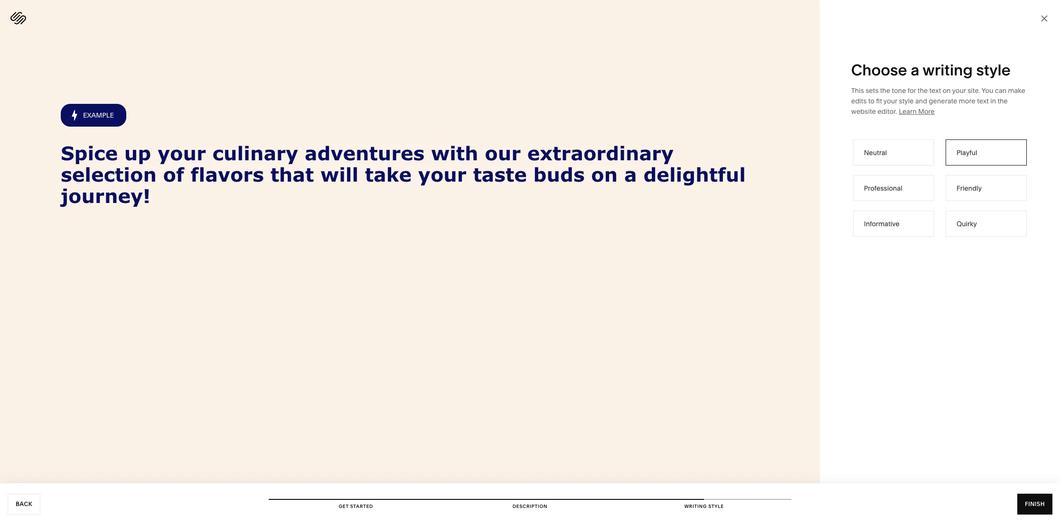 Task type: describe. For each thing, give the bounding box(es) containing it.
for
[[908, 86, 917, 95]]

quirky button
[[946, 211, 1027, 237]]

writing
[[685, 504, 707, 510]]

finish
[[1025, 501, 1045, 508]]

neutral button
[[854, 140, 935, 166]]

writing style
[[685, 504, 724, 510]]

taste
[[473, 163, 527, 186]]

can
[[995, 86, 1007, 95]]

adventures
[[305, 142, 425, 164]]

description
[[513, 504, 548, 510]]

up
[[124, 142, 151, 164]]

style inside this sets the tone for the text on your site. you can make edits to fit your style and generate more text in the website editor.
[[899, 97, 914, 105]]

website
[[852, 107, 876, 116]]

on inside spice up your culinary adventures with our extraordinary selection of flavors that will take your taste buds on a delightful journey!
[[592, 163, 618, 186]]

0 horizontal spatial style
[[709, 504, 724, 510]]

that
[[271, 163, 314, 186]]

journey!
[[61, 184, 151, 207]]

professional
[[864, 184, 903, 193]]

choose a writing style
[[852, 61, 1011, 79]]

friendly button
[[946, 175, 1027, 201]]

this
[[852, 86, 864, 95]]

started
[[350, 504, 373, 510]]

informative button
[[854, 211, 935, 237]]

professional button
[[854, 175, 935, 201]]

informative
[[864, 220, 900, 228]]

neutral
[[864, 148, 887, 157]]

back button
[[8, 494, 40, 515]]

extraordinary
[[528, 142, 674, 164]]

friendly
[[957, 184, 982, 193]]

spice
[[61, 142, 118, 164]]

delightful
[[644, 163, 746, 186]]

sets
[[866, 86, 879, 95]]

1 horizontal spatial a
[[911, 61, 920, 79]]

a inside spice up your culinary adventures with our extraordinary selection of flavors that will take your taste buds on a delightful journey!
[[625, 163, 637, 186]]

learn more link
[[899, 107, 935, 116]]

quirky
[[957, 220, 977, 228]]

playful button
[[946, 140, 1027, 166]]

with
[[431, 142, 479, 164]]

learn more
[[899, 107, 935, 116]]

selection
[[61, 163, 157, 186]]

to
[[869, 97, 875, 105]]

buds
[[534, 163, 585, 186]]

fit
[[877, 97, 883, 105]]

tone
[[892, 86, 907, 95]]

of
[[163, 163, 184, 186]]

more
[[919, 107, 935, 116]]



Task type: locate. For each thing, give the bounding box(es) containing it.
a
[[911, 61, 920, 79], [625, 163, 637, 186]]

the up the fit
[[881, 86, 891, 95]]

get started
[[339, 504, 373, 510]]

0 vertical spatial a
[[911, 61, 920, 79]]

0 horizontal spatial the
[[881, 86, 891, 95]]

the
[[881, 86, 891, 95], [918, 86, 928, 95], [998, 97, 1008, 105]]

writing
[[923, 61, 973, 79]]

will
[[321, 163, 359, 186]]

0 horizontal spatial on
[[592, 163, 618, 186]]

2 horizontal spatial style
[[977, 61, 1011, 79]]

2 vertical spatial style
[[709, 504, 724, 510]]

finish button
[[1018, 494, 1053, 515]]

on inside this sets the tone for the text on your site. you can make edits to fit your style and generate more text in the website editor.
[[943, 86, 951, 95]]

1 horizontal spatial on
[[943, 86, 951, 95]]

take
[[365, 163, 412, 186]]

the right in
[[998, 97, 1008, 105]]

back
[[16, 501, 32, 508]]

style up learn
[[899, 97, 914, 105]]

0 vertical spatial text
[[930, 86, 942, 95]]

make
[[1009, 86, 1026, 95]]

text
[[930, 86, 942, 95], [978, 97, 989, 105]]

1 vertical spatial a
[[625, 163, 637, 186]]

you
[[982, 86, 994, 95]]

learn
[[899, 107, 917, 116]]

0 horizontal spatial text
[[930, 86, 942, 95]]

get
[[339, 504, 349, 510]]

on
[[943, 86, 951, 95], [592, 163, 618, 186]]

edits
[[852, 97, 867, 105]]

style up you
[[977, 61, 1011, 79]]

flavors
[[191, 163, 264, 186]]

1 horizontal spatial style
[[899, 97, 914, 105]]

culinary
[[213, 142, 298, 164]]

spice up your culinary adventures with our extraordinary selection of flavors that will take your taste buds on a delightful journey!
[[61, 142, 746, 207]]

1 vertical spatial style
[[899, 97, 914, 105]]

site.
[[968, 86, 981, 95]]

this sets the tone for the text on your site. you can make edits to fit your style and generate more text in the website editor.
[[852, 86, 1026, 116]]

2 horizontal spatial the
[[998, 97, 1008, 105]]

and
[[916, 97, 928, 105]]

1 horizontal spatial the
[[918, 86, 928, 95]]

your
[[953, 86, 966, 95], [884, 97, 898, 105], [158, 142, 206, 164], [418, 163, 467, 186]]

editor.
[[878, 107, 898, 116]]

1 horizontal spatial text
[[978, 97, 989, 105]]

0 vertical spatial on
[[943, 86, 951, 95]]

style right the writing
[[709, 504, 724, 510]]

choose
[[852, 61, 908, 79]]

more
[[959, 97, 976, 105]]

1 vertical spatial on
[[592, 163, 618, 186]]

0 vertical spatial style
[[977, 61, 1011, 79]]

on right "buds"
[[592, 163, 618, 186]]

text left in
[[978, 97, 989, 105]]

our
[[485, 142, 521, 164]]

0 horizontal spatial a
[[625, 163, 637, 186]]

text up generate
[[930, 86, 942, 95]]

playful
[[957, 148, 978, 157]]

1 vertical spatial text
[[978, 97, 989, 105]]

generate
[[929, 97, 958, 105]]

the up and
[[918, 86, 928, 95]]

on up generate
[[943, 86, 951, 95]]

example
[[83, 111, 114, 120]]

in
[[991, 97, 996, 105]]

style
[[977, 61, 1011, 79], [899, 97, 914, 105], [709, 504, 724, 510]]



Task type: vqa. For each thing, say whether or not it's contained in the screenshot.
the bottom a
yes



